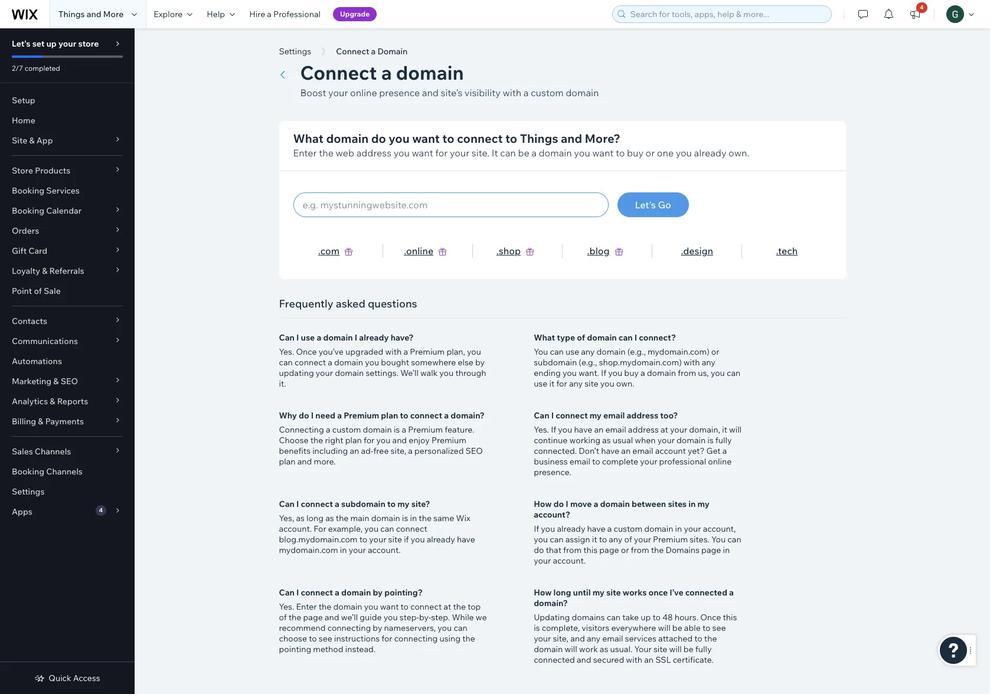 Task type: describe. For each thing, give the bounding box(es) containing it.
booking services link
[[0, 181, 135, 201]]

the down site?
[[419, 513, 432, 524]]

sales
[[12, 446, 33, 457]]

your down main
[[369, 534, 386, 545]]

use inside the can i use a domain i already have? yes. once you've upgraded with a premium plan, you can connect a domain you bought somewhere else by updating your domain settings. we'll walk you through it.
[[301, 332, 315, 343]]

the right using
[[462, 633, 475, 644]]

shop
[[499, 245, 521, 257]]

want inside can i connect a domain by pointing? yes. enter the domain you want to connect at the top of the page and we'll guide you step-by-step. while we recommend connecting by nameservers, you can choose to see instructions for connecting using the pointing method instead.
[[380, 602, 399, 612]]

my inside how do i move a domain between sites in my account? if you already have a custom domain in your account, you can assign it to any of your premium sites. you can do that from this page or from the domains page in your account.
[[698, 499, 710, 509]]

own. inside what type of domain can i connect? you can use any domain (e.g., mydomain.com) or subdomain (e.g., shop.mydomain.com) with any ending you want. if you buy a domain from us, you can use it for any site you own.
[[616, 378, 634, 389]]

site inside what type of domain can i connect? you can use any domain (e.g., mydomain.com) or subdomain (e.g., shop.mydomain.com) with any ending you want. if you buy a domain from us, you can use it for any site you own.
[[585, 378, 598, 389]]

or inside how do i move a domain between sites in my account? if you already have a custom domain in your account, you can assign it to any of your premium sites. you can do that from this page or from the domains page in your account.
[[621, 545, 629, 556]]

sites
[[668, 499, 687, 509]]

0 horizontal spatial (e.g.,
[[579, 357, 597, 368]]

yes. inside the can i use a domain i already have? yes. once you've upgraded with a premium plan, you can connect a domain you bought somewhere else by updating your domain settings. we'll walk you through it.
[[279, 347, 294, 357]]

to inside why do i need a premium plan to connect a domain? connecting a custom domain is a premium feature. choose the right plan for you and enjoy premium benefits including an ad-free site, a personalized seo plan and more.
[[400, 410, 408, 421]]

do left that
[[534, 545, 544, 556]]

i inside the can i connect a subdomain to my site? yes, as long as the main domain is in the same wix account. for example, you can connect blog.mydomain.com to your site if you already have mydomain.com in your account.
[[296, 499, 299, 509]]

1 vertical spatial by
[[373, 587, 383, 598]]

domain inside how long until my site works once i've connected a domain? updating domains can take up to 48 hours. once this is complete, visitors everywhere will be able to see your site, and any email services attached to the domain will work as usual. your site will be fully connected and secured with an ssl certificate.
[[534, 644, 563, 655]]

it.
[[279, 378, 286, 389]]

domain inside can i connect my email address too? yes. if you have an email address at your domain, it will continue working as usual when your domain is fully connected. don't have an email account yet? get a business email to complete your professional online presence.
[[677, 435, 706, 446]]

0 horizontal spatial account.
[[279, 524, 312, 534]]

is inside the can i connect a subdomain to my site? yes, as long as the main domain is in the same wix account. for example, you can connect blog.mydomain.com to your site if you already have mydomain.com in your account.
[[402, 513, 408, 524]]

and left enjoy
[[392, 435, 407, 446]]

and inside can i connect a domain by pointing? yes. enter the domain you want to connect at the top of the page and we'll guide you step-by-step. while we recommend connecting by nameservers, you can choose to see instructions for connecting using the pointing method instead.
[[325, 612, 339, 623]]

booking for booking calendar
[[12, 205, 44, 216]]

have right don't
[[601, 446, 619, 456]]

can inside what domain do you want to connect to things and more? enter the web address you want for your site. it can be a domain you want to buy or one you already own.
[[500, 147, 516, 159]]

move
[[570, 499, 592, 509]]

subdomain inside what type of domain can i connect? you can use any domain (e.g., mydomain.com) or subdomain (e.g., shop.mydomain.com) with any ending you want. if you buy a domain from us, you can use it for any site you own.
[[534, 357, 577, 368]]

connect for domain
[[336, 46, 369, 57]]

1 horizontal spatial account.
[[368, 545, 401, 556]]

email left account at bottom right
[[632, 446, 653, 456]]

connect a domain boost your online presence and site's visibility with a custom domain
[[300, 61, 599, 99]]

a inside the can i connect a subdomain to my site? yes, as long as the main domain is in the same wix account. for example, you can connect blog.mydomain.com to your site if you already have mydomain.com in your account.
[[335, 499, 339, 509]]

once
[[649, 587, 668, 598]]

once inside how long until my site works once i've connected a domain? updating domains can take up to 48 hours. once this is complete, visitors everywhere will be able to see your site, and any email services attached to the domain will work as usual. your site will be fully connected and secured with an ssl certificate.
[[700, 612, 721, 623]]

sidebar element
[[0, 28, 135, 694]]

a down domain
[[381, 61, 392, 84]]

2 horizontal spatial plan
[[381, 410, 398, 421]]

booking calendar
[[12, 205, 82, 216]]

if inside what type of domain can i connect? you can use any domain (e.g., mydomain.com) or subdomain (e.g., shop.mydomain.com) with any ending you want. if you buy a domain from us, you can use it for any site you own.
[[601, 368, 606, 378]]

site & app
[[12, 135, 53, 146]]

mydomain.com)
[[648, 347, 709, 357]]

i up upgraded
[[355, 332, 357, 343]]

quick
[[49, 673, 71, 684]]

same
[[433, 513, 454, 524]]

automations link
[[0, 351, 135, 371]]

analytics
[[12, 396, 48, 407]]

i down frequently
[[296, 332, 299, 343]]

account?
[[534, 509, 570, 520]]

a left enjoy
[[402, 424, 406, 435]]

let's go
[[635, 199, 671, 211]]

if inside can i connect my email address too? yes. if you have an email address at your domain, it will continue working as usual when your domain is fully connected. don't have an email account yet? get a business email to complete your professional online presence.
[[551, 424, 556, 435]]

site left works
[[606, 587, 621, 598]]

48
[[662, 612, 673, 623]]

automations
[[12, 356, 62, 367]]

connect inside why do i need a premium plan to connect a domain? connecting a custom domain is a premium feature. choose the right plan for you and enjoy premium benefits including an ad-free site, a personalized seo plan and more.
[[410, 410, 442, 421]]

2/7
[[12, 64, 23, 73]]

the left main
[[336, 513, 349, 524]]

a right assign
[[607, 524, 612, 534]]

in down account,
[[723, 545, 730, 556]]

how long until my site works once i've connected a domain? updating domains can take up to 48 hours. once this is complete, visitors everywhere will be able to see your site, and any email services attached to the domain will work as usual. your site will be fully connected and secured with an ssl certificate.
[[534, 587, 737, 665]]

updating
[[534, 612, 570, 623]]

for inside why do i need a premium plan to connect a domain? connecting a custom domain is a premium feature. choose the right plan for you and enjoy premium benefits including an ad-free site, a personalized seo plan and more.
[[364, 435, 374, 446]]

can inside how long until my site works once i've connected a domain? updating domains can take up to 48 hours. once this is complete, visitors everywhere will be able to see your site, and any email services attached to the domain will work as usual. your site will be fully connected and secured with an ssl certificate.
[[607, 612, 620, 623]]

the left the we'll
[[319, 602, 331, 612]]

domains
[[572, 612, 605, 623]]

this inside how do i move a domain between sites in my account? if you already have a custom domain in your account, you can assign it to any of your premium sites. you can do that from this page or from the domains page in your account.
[[583, 545, 598, 556]]

mydomain.com
[[279, 545, 338, 556]]

settings inside sidebar element
[[12, 486, 45, 497]]

0 horizontal spatial connecting
[[327, 623, 371, 633]]

can i connect a domain by pointing? yes. enter the domain you want to connect at the top of the page and we'll guide you step-by-step. while we recommend connecting by nameservers, you can choose to see instructions for connecting using the pointing method instead.
[[279, 587, 487, 655]]

1 vertical spatial online
[[406, 245, 433, 257]]

let's go button
[[617, 192, 689, 217]]

buy inside what domain do you want to connect to things and more? enter the web address you want for your site. it can be a domain you want to buy or one you already own.
[[627, 147, 643, 159]]

. tech
[[776, 245, 798, 257]]

1 horizontal spatial page
[[599, 545, 619, 556]]

between
[[632, 499, 666, 509]]

of inside sidebar element
[[34, 286, 42, 296]]

when
[[635, 435, 656, 446]]

loyalty & referrals button
[[0, 261, 135, 281]]

let's for let's set up your store
[[12, 38, 30, 49]]

can up shop.mydomain.com)
[[619, 332, 633, 343]]

while
[[452, 612, 474, 623]]

method
[[313, 644, 343, 655]]

the inside how long until my site works once i've connected a domain? updating domains can take up to 48 hours. once this is complete, visitors everywhere will be able to see your site, and any email services attached to the domain will work as usual. your site will be fully connected and secured with an ssl certificate.
[[704, 633, 717, 644]]

step-
[[400, 612, 419, 623]]

in down example,
[[340, 545, 347, 556]]

site inside the can i connect a subdomain to my site? yes, as long as the main domain is in the same wix account. for example, you can connect blog.mydomain.com to your site if you already have mydomain.com in your account.
[[388, 534, 402, 545]]

connect up for
[[301, 499, 333, 509]]

2 horizontal spatial page
[[701, 545, 721, 556]]

0 vertical spatial connected
[[685, 587, 727, 598]]

for inside what type of domain can i connect? you can use any domain (e.g., mydomain.com) or subdomain (e.g., shop.mydomain.com) with any ending you want. if you buy a domain from us, you can use it for any site you own.
[[556, 378, 567, 389]]

it inside how do i move a domain between sites in my account? if you already have a custom domain in your account, you can assign it to any of your premium sites. you can do that from this page or from the domains page in your account.
[[592, 534, 597, 545]]

settings link
[[0, 482, 135, 502]]

connected.
[[534, 446, 577, 456]]

can inside the can i connect a subdomain to my site? yes, as long as the main domain is in the same wix account. for example, you can connect blog.mydomain.com to your site if you already have mydomain.com in your account.
[[380, 524, 394, 534]]

2 vertical spatial be
[[684, 644, 693, 655]]

site, inside why do i need a premium plan to connect a domain? connecting a custom domain is a premium feature. choose the right plan for you and enjoy premium benefits including an ad-free site, a personalized seo plan and more.
[[391, 446, 406, 456]]

web
[[336, 147, 354, 159]]

i've
[[670, 587, 683, 598]]

hire
[[249, 9, 265, 19]]

with inside the connect a domain boost your online presence and site's visibility with a custom domain
[[503, 87, 521, 99]]

hours.
[[675, 612, 698, 623]]

email up usual
[[603, 410, 625, 421]]

connect?
[[639, 332, 676, 343]]

my inside the can i connect a subdomain to my site? yes, as long as the main domain is in the same wix account. for example, you can connect blog.mydomain.com to your site if you already have mydomain.com in your account.
[[397, 499, 409, 509]]

1 horizontal spatial connecting
[[394, 633, 438, 644]]

seo inside dropdown button
[[61, 376, 78, 387]]

what for what type of domain can i connect?
[[534, 332, 555, 343]]

yes. for can i connect my email address too? yes. if you have an email address at your domain, it will continue working as usual when your domain is fully connected. don't have an email account yet? get a business email to complete your professional online presence.
[[534, 424, 549, 435]]

4 inside sidebar element
[[99, 507, 103, 514]]

enter inside what domain do you want to connect to things and more? enter the web address you want for your site. it can be a domain you want to buy or one you already own.
[[293, 147, 317, 159]]

4 button
[[902, 0, 928, 28]]

for inside what domain do you want to connect to things and more? enter the web address you want for your site. it can be a domain you want to buy or one you already own.
[[435, 147, 448, 159]]

booking calendar button
[[0, 201, 135, 221]]

your down too?
[[670, 424, 687, 435]]

will inside can i connect my email address too? yes. if you have an email address at your domain, it will continue working as usual when your domain is fully connected. don't have an email account yet? get a business email to complete your professional online presence.
[[729, 424, 742, 435]]

let's for let's go
[[635, 199, 656, 211]]

want down presence
[[412, 131, 440, 146]]

e.g. mystunningwebsite.com field
[[299, 193, 602, 217]]

you inside can i connect my email address too? yes. if you have an email address at your domain, it will continue working as usual when your domain is fully connected. don't have an email account yet? get a business email to complete your professional online presence.
[[558, 424, 572, 435]]

a right move
[[594, 499, 598, 509]]

fully inside how long until my site works once i've connected a domain? updating domains can take up to 48 hours. once this is complete, visitors everywhere will be able to see your site, and any email services attached to the domain will work as usual. your site will be fully connected and secured with an ssl certificate.
[[695, 644, 712, 655]]

booking channels link
[[0, 462, 135, 482]]

including
[[312, 446, 348, 456]]

the left top
[[453, 602, 466, 612]]

already inside how do i move a domain between sites in my account? if you already have a custom domain in your account, you can assign it to any of your premium sites. you can do that from this page or from the domains page in your account.
[[557, 524, 585, 534]]

can inside the can i use a domain i already have? yes. once you've upgraded with a premium plan, you can connect a domain you bought somewhere else by updating your domain settings. we'll walk you through it.
[[279, 357, 293, 368]]

site?
[[411, 499, 430, 509]]

account,
[[703, 524, 736, 534]]

it inside what type of domain can i connect? you can use any domain (e.g., mydomain.com) or subdomain (e.g., shop.mydomain.com) with any ending you want. if you buy a domain from us, you can use it for any site you own.
[[549, 378, 554, 389]]

store
[[78, 38, 99, 49]]

domain,
[[689, 424, 720, 435]]

yes,
[[279, 513, 294, 524]]

email left when
[[605, 424, 626, 435]]

you inside why do i need a premium plan to connect a domain? connecting a custom domain is a premium feature. choose the right plan for you and enjoy premium benefits including an ad-free site, a personalized seo plan and more.
[[376, 435, 390, 446]]

will left work on the right of page
[[565, 644, 577, 655]]

walk
[[420, 368, 438, 378]]

1 horizontal spatial plan
[[345, 435, 362, 446]]

booking for booking services
[[12, 185, 44, 196]]

connect down site?
[[396, 524, 427, 534]]

0 vertical spatial things
[[58, 9, 85, 19]]

gift card
[[12, 246, 47, 256]]

your down when
[[640, 456, 657, 467]]

your down between
[[634, 534, 651, 545]]

2 vertical spatial address
[[628, 424, 659, 435]]

can inside can i connect a domain by pointing? yes. enter the domain you want to connect at the top of the page and we'll guide you step-by-step. while we recommend connecting by nameservers, you can choose to see instructions for connecting using the pointing method instead.
[[454, 623, 467, 633]]

domain
[[377, 46, 408, 57]]

to inside can i connect my email address too? yes. if you have an email address at your domain, it will continue working as usual when your domain is fully connected. don't have an email account yet? get a business email to complete your professional online presence.
[[592, 456, 600, 467]]

a inside hire a professional link
[[267, 9, 272, 19]]

apps
[[12, 507, 32, 517]]

a down need
[[326, 424, 330, 435]]

at inside can i connect my email address too? yes. if you have an email address at your domain, it will continue working as usual when your domain is fully connected. don't have an email account yet? get a business email to complete your professional online presence.
[[661, 424, 668, 435]]

of inside can i connect a domain by pointing? yes. enter the domain you want to connect at the top of the page and we'll guide you step-by-step. while we recommend connecting by nameservers, you can choose to see instructions for connecting using the pointing method instead.
[[279, 612, 287, 623]]

and left the secured
[[577, 655, 591, 665]]

a left personalized
[[408, 446, 413, 456]]

products
[[35, 165, 70, 176]]

1 horizontal spatial from
[[631, 545, 649, 556]]

your right when
[[657, 435, 675, 446]]

a right visibility
[[523, 87, 529, 99]]

premium up personalized
[[408, 424, 443, 435]]

0 horizontal spatial from
[[563, 545, 582, 556]]

0 horizontal spatial plan
[[279, 456, 296, 467]]

works
[[623, 587, 647, 598]]

is inside can i connect my email address too? yes. if you have an email address at your domain, it will continue working as usual when your domain is fully connected. don't have an email account yet? get a business email to complete your professional online presence.
[[707, 435, 714, 446]]

analytics & reports
[[12, 396, 88, 407]]

analytics & reports button
[[0, 391, 135, 411]]

already inside the can i use a domain i already have? yes. once you've upgraded with a premium plan, you can connect a domain you bought somewhere else by updating your domain settings. we'll walk you through it.
[[359, 332, 389, 343]]

fully inside can i connect my email address too? yes. if you have an email address at your domain, it will continue working as usual when your domain is fully connected. don't have an email account yet? get a business email to complete your professional online presence.
[[715, 435, 732, 446]]

orders button
[[0, 221, 135, 241]]

can down type
[[550, 347, 564, 357]]

have up don't
[[574, 424, 592, 435]]

domain? for how long until my site works once i've connected a domain?
[[534, 598, 568, 609]]

set
[[32, 38, 44, 49]]

can i connect my email address too? yes. if you have an email address at your domain, it will continue working as usual when your domain is fully connected. don't have an email account yet? get a business email to complete your professional online presence.
[[534, 410, 742, 478]]

of inside how do i move a domain between sites in my account? if you already have a custom domain in your account, you can assign it to any of your premium sites. you can do that from this page or from the domains page in your account.
[[624, 534, 632, 545]]

marketing & seo
[[12, 376, 78, 387]]

buy inside what type of domain can i connect? you can use any domain (e.g., mydomain.com) or subdomain (e.g., shop.mydomain.com) with any ending you want. if you buy a domain from us, you can use it for any site you own.
[[624, 368, 639, 378]]

. for shop
[[496, 245, 499, 257]]

the inside how do i move a domain between sites in my account? if you already have a custom domain in your account, you can assign it to any of your premium sites. you can do that from this page or from the domains page in your account.
[[651, 545, 664, 556]]

can for can i connect a subdomain to my site? yes, as long as the main domain is in the same wix account. for example, you can connect blog.mydomain.com to your site if you already have mydomain.com in your account.
[[279, 499, 295, 509]]

can right us,
[[727, 368, 740, 378]]

a up you've
[[317, 332, 321, 343]]

connect a domain
[[336, 46, 408, 57]]

an up don't
[[594, 424, 603, 435]]

upgrade button
[[333, 7, 377, 21]]

as inside how long until my site works once i've connected a domain? updating domains can take up to 48 hours. once this is complete, visitors everywhere will be able to see your site, and any email services attached to the domain will work as usual. your site will be fully connected and secured with an ssl certificate.
[[600, 644, 608, 655]]

& for site
[[29, 135, 35, 146]]

in right sites on the right bottom of the page
[[688, 499, 696, 509]]

is inside why do i need a premium plan to connect a domain? connecting a custom domain is a premium feature. choose the right plan for you and enjoy premium benefits including an ad-free site, a personalized seo plan and more.
[[394, 424, 400, 435]]

visibility
[[465, 87, 501, 99]]

from inside what type of domain can i connect? you can use any domain (e.g., mydomain.com) or subdomain (e.g., shop.mydomain.com) with any ending you want. if you buy a domain from us, you can use it for any site you own.
[[678, 368, 696, 378]]

do left move
[[554, 499, 564, 509]]

you inside how do i move a domain between sites in my account? if you already have a custom domain in your account, you can assign it to any of your premium sites. you can do that from this page or from the domains page in your account.
[[711, 534, 726, 545]]

a right need
[[337, 410, 342, 421]]

a up feature.
[[444, 410, 449, 421]]

pointing?
[[384, 587, 423, 598]]

site right your
[[653, 644, 667, 655]]

email down working
[[570, 456, 590, 467]]

top
[[468, 602, 481, 612]]

premium up ad- at the bottom of page
[[344, 410, 379, 421]]

your inside how long until my site works once i've connected a domain? updating domains can take up to 48 hours. once this is complete, visitors everywhere will be able to see your site, and any email services attached to the domain will work as usual. your site will be fully connected and secured with an ssl certificate.
[[534, 633, 551, 644]]

settings.
[[366, 368, 399, 378]]

choose
[[279, 633, 307, 644]]

already inside the can i connect a subdomain to my site? yes, as long as the main domain is in the same wix account. for example, you can connect blog.mydomain.com to your site if you already have mydomain.com in your account.
[[427, 534, 455, 545]]

will left hours.
[[658, 623, 670, 633]]

this inside how long until my site works once i've connected a domain? updating domains can take up to 48 hours. once this is complete, visitors everywhere will be able to see your site, and any email services attached to the domain will work as usual. your site will be fully connected and secured with an ssl certificate.
[[723, 612, 737, 623]]

business
[[534, 456, 568, 467]]

your down account?
[[534, 556, 551, 566]]

want down more?
[[592, 147, 614, 159]]

too?
[[660, 410, 678, 421]]

own. inside what domain do you want to connect to things and more? enter the web address you want for your site. it can be a domain you want to buy or one you already own.
[[729, 147, 749, 159]]

billing
[[12, 416, 36, 427]]

& for marketing
[[53, 376, 59, 387]]

upgrade
[[340, 9, 370, 18]]

can left assign
[[550, 534, 564, 545]]

point
[[12, 286, 32, 296]]

want.
[[579, 368, 599, 378]]

2 vertical spatial use
[[534, 378, 547, 389]]

1 vertical spatial address
[[627, 410, 658, 421]]

i inside can i connect my email address too? yes. if you have an email address at your domain, it will continue working as usual when your domain is fully connected. don't have an email account yet? get a business email to complete your professional online presence.
[[551, 410, 554, 421]]

0 horizontal spatial connected
[[534, 655, 575, 665]]

premium inside the can i use a domain i already have? yes. once you've upgraded with a premium plan, you can connect a domain you bought somewhere else by updating your domain settings. we'll walk you through it.
[[410, 347, 445, 357]]

as up blog.mydomain.com
[[325, 513, 334, 524]]

can for can i connect my email address too? yes. if you have an email address at your domain, it will continue working as usual when your domain is fully connected. don't have an email account yet? get a business email to complete your professional online presence.
[[534, 410, 549, 421]]

an left when
[[621, 446, 631, 456]]

can i connect a subdomain to my site? yes, as long as the main domain is in the same wix account. for example, you can connect blog.mydomain.com to your site if you already have mydomain.com in your account.
[[279, 499, 475, 556]]

take
[[622, 612, 639, 623]]

by inside the can i use a domain i already have? yes. once you've upgraded with a premium plan, you can connect a domain you bought somewhere else by updating your domain settings. we'll walk you through it.
[[475, 357, 485, 368]]

can right sites.
[[728, 534, 741, 545]]

seo inside why do i need a premium plan to connect a domain? connecting a custom domain is a premium feature. choose the right plan for you and enjoy premium benefits including an ad-free site, a personalized seo plan and more.
[[466, 446, 483, 456]]

a right the updating
[[328, 357, 332, 368]]

do inside what domain do you want to connect to things and more? enter the web address you want for your site. it can be a domain you want to buy or one you already own.
[[371, 131, 386, 146]]

the inside what domain do you want to connect to things and more? enter the web address you want for your site. it can be a domain you want to buy or one you already own.
[[319, 147, 333, 159]]

you've
[[319, 347, 344, 357]]

instead.
[[345, 644, 376, 655]]

is inside how long until my site works once i've connected a domain? updating domains can take up to 48 hours. once this is complete, visitors everywhere will be able to see your site, and any email services attached to the domain will work as usual. your site will be fully connected and secured with an ssl certificate.
[[534, 623, 540, 633]]

it inside can i connect my email address too? yes. if you have an email address at your domain, it will continue working as usual when your domain is fully connected. don't have an email account yet? get a business email to complete your professional online presence.
[[722, 424, 727, 435]]

booking services
[[12, 185, 80, 196]]

sites.
[[690, 534, 710, 545]]

can i use a domain i already have? yes. once you've upgraded with a premium plan, you can connect a domain you bought somewhere else by updating your domain settings. we'll walk you through it.
[[279, 332, 486, 389]]



Task type: locate. For each thing, give the bounding box(es) containing it.
what for what domain do you want to connect to things and more?
[[293, 131, 323, 146]]

what inside what type of domain can i connect? you can use any domain (e.g., mydomain.com) or subdomain (e.g., shop.mydomain.com) with any ending you want. if you buy a domain from us, you can use it for any site you own.
[[534, 332, 555, 343]]

yes. inside can i connect my email address too? yes. if you have an email address at your domain, it will continue working as usual when your domain is fully connected. don't have an email account yet? get a business email to complete your professional online presence.
[[534, 424, 549, 435]]

yes. up "recommend" on the left bottom of page
[[279, 602, 294, 612]]

0 vertical spatial settings
[[279, 46, 311, 57]]

2 horizontal spatial be
[[684, 644, 693, 655]]

see inside can i connect a domain by pointing? yes. enter the domain you want to connect at the top of the page and we'll guide you step-by-step. while we recommend connecting by nameservers, you can choose to see instructions for connecting using the pointing method instead.
[[319, 633, 332, 644]]

or right mydomain.com)
[[711, 347, 719, 357]]

1 vertical spatial site,
[[553, 633, 569, 644]]

i inside why do i need a premium plan to connect a domain? connecting a custom domain is a premium feature. choose the right plan for you and enjoy premium benefits including an ad-free site, a personalized seo plan and more.
[[311, 410, 314, 421]]

0 vertical spatial channels
[[35, 446, 71, 457]]

0 vertical spatial yes.
[[279, 347, 294, 357]]

yes. up the connected.
[[534, 424, 549, 435]]

to inside how do i move a domain between sites in my account? if you already have a custom domain in your account, you can assign it to any of your premium sites. you can do that from this page or from the domains page in your account.
[[599, 534, 607, 545]]

benefits
[[279, 446, 311, 456]]

0 vertical spatial address
[[356, 147, 391, 159]]

yes.
[[279, 347, 294, 357], [534, 424, 549, 435], [279, 602, 294, 612]]

2 horizontal spatial use
[[566, 347, 579, 357]]

and left the more.
[[297, 456, 312, 467]]

plan,
[[447, 347, 465, 357]]

enter left the web
[[293, 147, 317, 159]]

com
[[320, 245, 340, 257]]

0 horizontal spatial online
[[350, 87, 377, 99]]

1 vertical spatial let's
[[635, 199, 656, 211]]

.
[[318, 245, 320, 257], [404, 245, 406, 257], [496, 245, 499, 257], [587, 245, 590, 257], [681, 245, 683, 257], [776, 245, 778, 257]]

0 horizontal spatial or
[[621, 545, 629, 556]]

6 . from the left
[[776, 245, 778, 257]]

card
[[29, 246, 47, 256]]

and left site's
[[422, 87, 439, 99]]

1 horizontal spatial connected
[[685, 587, 727, 598]]

. online
[[404, 245, 433, 257]]

once
[[296, 347, 317, 357], [700, 612, 721, 623]]

& for billing
[[38, 416, 43, 427]]

at inside can i connect a domain by pointing? yes. enter the domain you want to connect at the top of the page and we'll guide you step-by-step. while we recommend connecting by nameservers, you can choose to see instructions for connecting using the pointing method instead.
[[444, 602, 451, 612]]

connect inside what domain do you want to connect to things and more? enter the web address you want for your site. it can be a domain you want to buy or one you already own.
[[457, 131, 503, 146]]

see left instructions
[[319, 633, 332, 644]]

0 vertical spatial site,
[[391, 446, 406, 456]]

boost
[[300, 87, 326, 99]]

a up example,
[[335, 499, 339, 509]]

connect inside the connect a domain boost your online presence and site's visibility with a custom domain
[[300, 61, 377, 84]]

connecting up instead.
[[327, 623, 371, 633]]

3 . from the left
[[496, 245, 499, 257]]

or
[[646, 147, 655, 159], [711, 347, 719, 357], [621, 545, 629, 556]]

can left if
[[380, 524, 394, 534]]

my
[[590, 410, 602, 421], [397, 499, 409, 509], [698, 499, 710, 509], [592, 587, 604, 598]]

what inside what domain do you want to connect to things and more? enter the web address you want for your site. it can be a domain you want to buy or one you already own.
[[293, 131, 323, 146]]

this
[[583, 545, 598, 556], [723, 612, 737, 623]]

use down type
[[566, 347, 579, 357]]

want left site.
[[412, 147, 433, 159]]

online
[[350, 87, 377, 99], [406, 245, 433, 257], [708, 456, 732, 467]]

0 vertical spatial how
[[534, 499, 552, 509]]

if right want.
[[601, 368, 606, 378]]

by
[[475, 357, 485, 368], [373, 587, 383, 598], [373, 623, 382, 633]]

2 . from the left
[[404, 245, 406, 257]]

2 horizontal spatial account.
[[553, 556, 586, 566]]

1 horizontal spatial (e.g.,
[[627, 347, 646, 357]]

1 vertical spatial be
[[672, 623, 682, 633]]

a left domain
[[371, 46, 376, 57]]

be left able
[[672, 623, 682, 633]]

help button
[[200, 0, 242, 28]]

feature.
[[445, 424, 474, 435]]

can
[[500, 147, 516, 159], [619, 332, 633, 343], [550, 347, 564, 357], [279, 357, 293, 368], [727, 368, 740, 378], [380, 524, 394, 534], [550, 534, 564, 545], [728, 534, 741, 545], [607, 612, 620, 623], [454, 623, 467, 633]]

you
[[389, 131, 409, 146], [394, 147, 410, 159], [574, 147, 590, 159], [676, 147, 692, 159], [467, 347, 481, 357], [365, 357, 379, 368], [439, 368, 454, 378], [563, 368, 577, 378], [608, 368, 622, 378], [711, 368, 725, 378], [600, 378, 614, 389], [558, 424, 572, 435], [376, 435, 390, 446], [364, 524, 378, 534], [541, 524, 555, 534], [411, 534, 425, 545], [534, 534, 548, 545], [364, 602, 378, 612], [384, 612, 398, 623], [438, 623, 452, 633]]

step.
[[431, 612, 450, 623]]

with right visibility
[[503, 87, 521, 99]]

2 how from the top
[[534, 587, 552, 598]]

site right ending
[[585, 378, 598, 389]]

see inside how long until my site works once i've connected a domain? updating domains can take up to 48 hours. once this is complete, visitors everywhere will be able to see your site, and any email services attached to the domain will work as usual. your site will be fully connected and secured with an ssl certificate.
[[712, 623, 726, 633]]

what type of domain can i connect? you can use any domain (e.g., mydomain.com) or subdomain (e.g., shop.mydomain.com) with any ending you want. if you buy a domain from us, you can use it for any site you own.
[[534, 332, 740, 389]]

address inside what domain do you want to connect to things and more? enter the web address you want for your site. it can be a domain you want to buy or one you already own.
[[356, 147, 391, 159]]

connected down complete,
[[534, 655, 575, 665]]

connect down upgrade button
[[336, 46, 369, 57]]

connect inside can i connect my email address too? yes. if you have an email address at your domain, it will continue working as usual when your domain is fully connected. don't have an email account yet? get a business email to complete your professional online presence.
[[556, 410, 588, 421]]

custom inside why do i need a premium plan to connect a domain? connecting a custom domain is a premium feature. choose the right plan for you and enjoy premium benefits including an ad-free site, a personalized seo plan and more.
[[332, 424, 361, 435]]

this right that
[[583, 545, 598, 556]]

attached
[[658, 633, 693, 644]]

1 horizontal spatial see
[[712, 623, 726, 633]]

own.
[[729, 147, 749, 159], [616, 378, 634, 389]]

site, down updating
[[553, 633, 569, 644]]

2 horizontal spatial online
[[708, 456, 732, 467]]

frequently
[[279, 297, 333, 311]]

use left want.
[[534, 378, 547, 389]]

0 vertical spatial at
[[661, 424, 668, 435]]

long
[[306, 513, 324, 524], [554, 587, 571, 598]]

how for account?
[[534, 499, 552, 509]]

4 inside button
[[920, 4, 924, 11]]

yes. for can i connect a domain by pointing? yes. enter the domain you want to connect at the top of the page and we'll guide you step-by-step. while we recommend connecting by nameservers, you can choose to see instructions for connecting using the pointing method instead.
[[279, 602, 294, 612]]

as right yes,
[[296, 513, 305, 524]]

premium inside how do i move a domain between sites in my account? if you already have a custom domain in your account, you can assign it to any of your premium sites. you can do that from this page or from the domains page in your account.
[[653, 534, 688, 545]]

1 horizontal spatial if
[[551, 424, 556, 435]]

0 vertical spatial enter
[[293, 147, 317, 159]]

. for design
[[681, 245, 683, 257]]

1 . from the left
[[318, 245, 320, 257]]

0 vertical spatial 4
[[920, 4, 924, 11]]

page inside can i connect a domain by pointing? yes. enter the domain you want to connect at the top of the page and we'll guide you step-by-step. while we recommend connecting by nameservers, you can choose to see instructions for connecting using the pointing method instead.
[[303, 612, 323, 623]]

already right 'one'
[[694, 147, 726, 159]]

connect for domain
[[300, 61, 377, 84]]

a inside what domain do you want to connect to things and more? enter the web address you want for your site. it can be a domain you want to buy or one you already own.
[[531, 147, 537, 159]]

once inside the can i use a domain i already have? yes. once you've upgraded with a premium plan, you can connect a domain you bought somewhere else by updating your domain settings. we'll walk you through it.
[[296, 347, 317, 357]]

settings up apps
[[12, 486, 45, 497]]

0 vertical spatial what
[[293, 131, 323, 146]]

a down connect?
[[641, 368, 645, 378]]

1 horizontal spatial subdomain
[[534, 357, 577, 368]]

a right it
[[531, 147, 537, 159]]

reports
[[57, 396, 88, 407]]

i left need
[[311, 410, 314, 421]]

and inside the connect a domain boost your online presence and site's visibility with a custom domain
[[422, 87, 439, 99]]

0 horizontal spatial 4
[[99, 507, 103, 514]]

have inside the can i connect a subdomain to my site? yes, as long as the main domain is in the same wix account. for example, you can connect blog.mydomain.com to your site if you already have mydomain.com in your account.
[[457, 534, 475, 545]]

2 vertical spatial by
[[373, 623, 382, 633]]

sale
[[44, 286, 61, 296]]

how for domain?
[[534, 587, 552, 598]]

connect inside button
[[336, 46, 369, 57]]

email
[[603, 410, 625, 421], [605, 424, 626, 435], [632, 446, 653, 456], [570, 456, 590, 467], [602, 633, 623, 644]]

i left move
[[566, 499, 568, 509]]

my up working
[[590, 410, 602, 421]]

design
[[683, 245, 713, 257]]

certificate.
[[673, 655, 714, 665]]

0 vertical spatial you
[[534, 347, 548, 357]]

for
[[314, 524, 326, 534]]

& for loyalty
[[42, 266, 47, 276]]

be inside what domain do you want to connect to things and more? enter the web address you want for your site. it can be a domain you want to buy or one you already own.
[[518, 147, 529, 159]]

. for com
[[318, 245, 320, 257]]

can inside can i connect a domain by pointing? yes. enter the domain you want to connect at the top of the page and we'll guide you step-by-step. while we recommend connecting by nameservers, you can choose to see instructions for connecting using the pointing method instead.
[[279, 587, 295, 598]]

1 horizontal spatial settings
[[279, 46, 311, 57]]

0 vertical spatial buy
[[627, 147, 643, 159]]

1 horizontal spatial up
[[641, 612, 651, 623]]

with inside what type of domain can i connect? you can use any domain (e.g., mydomain.com) or subdomain (e.g., shop.mydomain.com) with any ending you want. if you buy a domain from us, you can use it for any site you own.
[[684, 357, 700, 368]]

. for tech
[[776, 245, 778, 257]]

domain inside the can i connect a subdomain to my site? yes, as long as the main domain is in the same wix account. for example, you can connect blog.mydomain.com to your site if you already have mydomain.com in your account.
[[371, 513, 400, 524]]

0 horizontal spatial if
[[534, 524, 539, 534]]

email inside how long until my site works once i've connected a domain? updating domains can take up to 48 hours. once this is complete, visitors everywhere will be able to see your site, and any email services attached to the domain will work as usual. your site will be fully connected and secured with an ssl certificate.
[[602, 633, 623, 644]]

with right shop.mydomain.com)
[[684, 357, 700, 368]]

0 vertical spatial if
[[601, 368, 606, 378]]

1 vertical spatial enter
[[296, 602, 317, 612]]

1 horizontal spatial once
[[700, 612, 721, 623]]

booking for booking channels
[[12, 466, 44, 477]]

of left sale
[[34, 286, 42, 296]]

0 horizontal spatial subdomain
[[341, 499, 385, 509]]

2 horizontal spatial or
[[711, 347, 719, 357]]

0 horizontal spatial own.
[[616, 378, 634, 389]]

personalized
[[414, 446, 464, 456]]

2 vertical spatial if
[[534, 524, 539, 534]]

it
[[492, 147, 498, 159]]

marketing & seo button
[[0, 371, 135, 391]]

subdomain up main
[[341, 499, 385, 509]]

how inside how long until my site works once i've connected a domain? updating domains can take up to 48 hours. once this is complete, visitors everywhere will be able to see your site, and any email services attached to the domain will work as usual. your site will be fully connected and secured with an ssl certificate.
[[534, 587, 552, 598]]

billing & payments
[[12, 416, 84, 427]]

1 vertical spatial booking
[[12, 205, 44, 216]]

completed
[[25, 64, 60, 73]]

we'll
[[400, 368, 419, 378]]

a inside how long until my site works once i've connected a domain? updating domains can take up to 48 hours. once this is complete, visitors everywhere will be able to see your site, and any email services attached to the domain will work as usual. your site will be fully connected and secured with an ssl certificate.
[[729, 587, 734, 598]]

1 vertical spatial at
[[444, 602, 451, 612]]

in down site?
[[410, 513, 417, 524]]

quick access button
[[34, 673, 100, 684]]

connect up boost
[[300, 61, 377, 84]]

loyalty
[[12, 266, 40, 276]]

yet?
[[688, 446, 705, 456]]

1 horizontal spatial 4
[[920, 4, 924, 11]]

if inside how do i move a domain between sites in my account? if you already have a custom domain in your account, you can assign it to any of your premium sites. you can do that from this page or from the domains page in your account.
[[534, 524, 539, 534]]

once up the updating
[[296, 347, 317, 357]]

custom down need
[[332, 424, 361, 435]]

usual
[[613, 435, 633, 446]]

2/7 completed
[[12, 64, 60, 73]]

by-
[[419, 612, 431, 623]]

1 vertical spatial connected
[[534, 655, 575, 665]]

fully down able
[[695, 644, 712, 655]]

1 vertical spatial custom
[[332, 424, 361, 435]]

a inside connect a domain button
[[371, 46, 376, 57]]

page right assign
[[599, 545, 619, 556]]

1 horizontal spatial own.
[[729, 147, 749, 159]]

in up domains
[[675, 524, 682, 534]]

secured
[[593, 655, 624, 665]]

1 booking from the top
[[12, 185, 44, 196]]

booking
[[12, 185, 44, 196], [12, 205, 44, 216], [12, 466, 44, 477]]

let's inside button
[[635, 199, 656, 211]]

the left domains
[[651, 545, 664, 556]]

have?
[[391, 332, 413, 343]]

and left more
[[87, 9, 101, 19]]

an left ad- at the bottom of page
[[350, 446, 359, 456]]

you right sites.
[[711, 534, 726, 545]]

any inside how do i move a domain between sites in my account? if you already have a custom domain in your account, you can assign it to any of your premium sites. you can do that from this page or from the domains page in your account.
[[609, 534, 622, 545]]

0 vertical spatial be
[[518, 147, 529, 159]]

is left enjoy
[[394, 424, 400, 435]]

it right domain,
[[722, 424, 727, 435]]

. for blog
[[587, 245, 590, 257]]

it
[[549, 378, 554, 389], [722, 424, 727, 435], [592, 534, 597, 545]]

account. left for
[[279, 524, 312, 534]]

can inside can i connect my email address too? yes. if you have an email address at your domain, it will continue working as usual when your domain is fully connected. don't have an email account yet? get a business email to complete your professional online presence.
[[534, 410, 549, 421]]

i inside how do i move a domain between sites in my account? if you already have a custom domain in your account, you can assign it to any of your premium sites. you can do that from this page or from the domains page in your account.
[[566, 499, 568, 509]]

0 vertical spatial up
[[46, 38, 57, 49]]

0 horizontal spatial be
[[518, 147, 529, 159]]

connect down pointing?
[[410, 602, 442, 612]]

& right billing
[[38, 416, 43, 427]]

gift
[[12, 246, 27, 256]]

let's left go
[[635, 199, 656, 211]]

plan
[[381, 410, 398, 421], [345, 435, 362, 446], [279, 456, 296, 467]]

0 horizontal spatial fully
[[695, 644, 712, 655]]

for inside can i connect a domain by pointing? yes. enter the domain you want to connect at the top of the page and we'll guide you step-by-step. while we recommend connecting by nameservers, you can choose to see instructions for connecting using the pointing method instead.
[[382, 633, 392, 644]]

communications button
[[0, 331, 135, 351]]

can for can i connect a domain by pointing? yes. enter the domain you want to connect at the top of the page and we'll guide you step-by-step. while we recommend connecting by nameservers, you can choose to see instructions for connecting using the pointing method instead.
[[279, 587, 295, 598]]

store products button
[[0, 161, 135, 181]]

can inside the can i connect a subdomain to my site? yes, as long as the main domain is in the same wix account. for example, you can connect blog.mydomain.com to your site if you already have mydomain.com in your account.
[[279, 499, 295, 509]]

2 horizontal spatial custom
[[614, 524, 642, 534]]

1 vertical spatial yes.
[[534, 424, 549, 435]]

blog
[[590, 245, 610, 257]]

1 vertical spatial settings
[[12, 486, 45, 497]]

presence
[[379, 87, 420, 99]]

your inside the connect a domain boost your online presence and site's visibility with a custom domain
[[328, 87, 348, 99]]

see
[[712, 623, 726, 633], [319, 633, 332, 644]]

will right your
[[669, 644, 682, 655]]

0 vertical spatial own.
[[729, 147, 749, 159]]

. com
[[318, 245, 340, 257]]

site, inside how long until my site works once i've connected a domain? updating domains can take up to 48 hours. once this is complete, visitors everywhere will be able to see your site, and any email services attached to the domain will work as usual. your site will be fully connected and secured with an ssl certificate.
[[553, 633, 569, 644]]

for left want.
[[556, 378, 567, 389]]

shop.mydomain.com)
[[599, 357, 682, 368]]

sales channels
[[12, 446, 71, 457]]

0 horizontal spatial it
[[549, 378, 554, 389]]

this right able
[[723, 612, 737, 623]]

1 horizontal spatial what
[[534, 332, 555, 343]]

plan up free
[[381, 410, 398, 421]]

site & app button
[[0, 130, 135, 151]]

setup
[[12, 95, 35, 106]]

1 horizontal spatial it
[[592, 534, 597, 545]]

the up choose
[[289, 612, 301, 623]]

1 horizontal spatial this
[[723, 612, 737, 623]]

0 horizontal spatial site,
[[391, 446, 406, 456]]

domain inside why do i need a premium plan to connect a domain? connecting a custom domain is a premium feature. choose the right plan for you and enjoy premium benefits including an ad-free site, a personalized seo plan and more.
[[363, 424, 392, 435]]

1 horizontal spatial seo
[[466, 446, 483, 456]]

and inside what domain do you want to connect to things and more? enter the web address you want for your site. it can be a domain you want to buy or one you already own.
[[561, 131, 582, 146]]

custom inside the connect a domain boost your online presence and site's visibility with a custom domain
[[531, 87, 564, 99]]

need
[[315, 410, 335, 421]]

& inside dropdown button
[[53, 376, 59, 387]]

& up analytics & reports
[[53, 376, 59, 387]]

your down example,
[[349, 545, 366, 556]]

1 horizontal spatial at
[[661, 424, 668, 435]]

connect up "recommend" on the left bottom of page
[[301, 587, 333, 598]]

2 booking from the top
[[12, 205, 44, 216]]

example,
[[328, 524, 363, 534]]

contacts button
[[0, 311, 135, 331]]

and down domains
[[570, 633, 585, 644]]

through
[[455, 368, 486, 378]]

0 horizontal spatial domain?
[[451, 410, 485, 421]]

0 vertical spatial this
[[583, 545, 598, 556]]

billing & payments button
[[0, 411, 135, 432]]

my inside how long until my site works once i've connected a domain? updating domains can take up to 48 hours. once this is complete, visitors everywhere will be able to see your site, and any email services attached to the domain will work as usual. your site will be fully connected and secured with an ssl certificate.
[[592, 587, 604, 598]]

your
[[634, 644, 652, 655]]

account. inside how do i move a domain between sites in my account? if you already have a custom domain in your account, you can assign it to any of your premium sites. you can do that from this page or from the domains page in your account.
[[553, 556, 586, 566]]

0 horizontal spatial see
[[319, 633, 332, 644]]

. for online
[[404, 245, 406, 257]]

working
[[569, 435, 600, 446]]

0 vertical spatial long
[[306, 513, 324, 524]]

of up choose
[[279, 612, 287, 623]]

0 horizontal spatial things
[[58, 9, 85, 19]]

can right step.
[[454, 623, 467, 633]]

4 . from the left
[[587, 245, 590, 257]]

0 horizontal spatial what
[[293, 131, 323, 146]]

1 how from the top
[[534, 499, 552, 509]]

2 vertical spatial yes.
[[279, 602, 294, 612]]

will
[[729, 424, 742, 435], [658, 623, 670, 633], [565, 644, 577, 655], [669, 644, 682, 655]]

your up domains
[[684, 524, 701, 534]]

5 . from the left
[[681, 245, 683, 257]]

if up the connected.
[[551, 424, 556, 435]]

0 vertical spatial booking
[[12, 185, 44, 196]]

2 horizontal spatial if
[[601, 368, 606, 378]]

3 booking from the top
[[12, 466, 44, 477]]

connect up enjoy
[[410, 410, 442, 421]]

2 vertical spatial custom
[[614, 524, 642, 534]]

have inside how do i move a domain between sites in my account? if you already have a custom domain in your account, you can assign it to any of your premium sites. you can do that from this page or from the domains page in your account.
[[587, 524, 605, 534]]

more?
[[585, 131, 620, 146]]

2 vertical spatial plan
[[279, 456, 296, 467]]

1 vertical spatial buy
[[624, 368, 639, 378]]

the inside why do i need a premium plan to connect a domain? connecting a custom domain is a premium feature. choose the right plan for you and enjoy premium benefits including an ad-free site, a personalized seo plan and more.
[[310, 435, 323, 446]]

already inside what domain do you want to connect to things and more? enter the web address you want for your site. it can be a domain you want to buy or one you already own.
[[694, 147, 726, 159]]

somewhere
[[411, 357, 456, 368]]

why
[[279, 410, 297, 421]]

up inside sidebar element
[[46, 38, 57, 49]]

premium right enjoy
[[431, 435, 466, 446]]

0 horizontal spatial use
[[301, 332, 315, 343]]

1 horizontal spatial let's
[[635, 199, 656, 211]]

& inside popup button
[[42, 266, 47, 276]]

for right right
[[364, 435, 374, 446]]

0 vertical spatial custom
[[531, 87, 564, 99]]

with inside the can i use a domain i already have? yes. once you've upgraded with a premium plan, you can connect a domain you bought somewhere else by updating your domain settings. we'll walk you through it.
[[385, 347, 402, 357]]

do down presence
[[371, 131, 386, 146]]

or left 'one'
[[646, 147, 655, 159]]

domain? up feature.
[[451, 410, 485, 421]]

1 horizontal spatial long
[[554, 587, 571, 598]]

an inside why do i need a premium plan to connect a domain? connecting a custom domain is a premium feature. choose the right plan for you and enjoy premium benefits including an ad-free site, a personalized seo plan and more.
[[350, 446, 359, 456]]

your inside the can i use a domain i already have? yes. once you've upgraded with a premium plan, you can connect a domain you bought somewhere else by updating your domain settings. we'll walk you through it.
[[316, 368, 333, 378]]

online left presence
[[350, 87, 377, 99]]

enter
[[293, 147, 317, 159], [296, 602, 317, 612]]

a inside can i connect a domain by pointing? yes. enter the domain you want to connect at the top of the page and we'll guide you step-by-step. while we recommend connecting by nameservers, you can choose to see instructions for connecting using the pointing method instead.
[[335, 587, 339, 598]]

1 vertical spatial long
[[554, 587, 571, 598]]

1 vertical spatial own.
[[616, 378, 634, 389]]

site left if
[[388, 534, 402, 545]]

let's inside sidebar element
[[12, 38, 30, 49]]

1 horizontal spatial be
[[672, 623, 682, 633]]

1 vertical spatial channels
[[46, 466, 83, 477]]

0 vertical spatial or
[[646, 147, 655, 159]]

access
[[73, 673, 100, 684]]

a right "hire"
[[267, 9, 272, 19]]

connect inside the can i use a domain i already have? yes. once you've upgraded with a premium plan, you can connect a domain you bought somewhere else by updating your domain settings. we'll walk you through it.
[[295, 357, 326, 368]]

for
[[435, 147, 448, 159], [556, 378, 567, 389], [364, 435, 374, 446], [382, 633, 392, 644]]

booking up orders
[[12, 205, 44, 216]]

0 horizontal spatial up
[[46, 38, 57, 49]]

as left usual
[[602, 435, 611, 446]]

domain? inside why do i need a premium plan to connect a domain? connecting a custom domain is a premium feature. choose the right plan for you and enjoy premium benefits including an ad-free site, a personalized seo plan and more.
[[451, 410, 485, 421]]

a up instructions
[[335, 587, 339, 598]]

account. down assign
[[553, 556, 586, 566]]

let's left set
[[12, 38, 30, 49]]

account. left if
[[368, 545, 401, 556]]

with inside how long until my site works once i've connected a domain? updating domains can take up to 48 hours. once this is complete, visitors everywhere will be able to see your site, and any email services attached to the domain will work as usual. your site will be fully connected and secured with an ssl certificate.
[[626, 655, 642, 665]]

0 vertical spatial online
[[350, 87, 377, 99]]

site
[[12, 135, 27, 146]]

from right that
[[563, 545, 582, 556]]

0 horizontal spatial custom
[[332, 424, 361, 435]]

already up upgraded
[[359, 332, 389, 343]]

how do i move a domain between sites in my account? if you already have a custom domain in your account, you can assign it to any of your premium sites. you can do that from this page or from the domains page in your account.
[[534, 499, 741, 566]]

channels for booking channels
[[46, 466, 83, 477]]

why do i need a premium plan to connect a domain? connecting a custom domain is a premium feature. choose the right plan for you and enjoy premium benefits including an ad-free site, a personalized seo plan and more.
[[279, 410, 485, 467]]

domain? inside how long until my site works once i've connected a domain? updating domains can take up to 48 hours. once this is complete, visitors everywhere will be able to see your site, and any email services attached to the domain will work as usual. your site will be fully connected and secured with an ssl certificate.
[[534, 598, 568, 609]]

1 horizontal spatial or
[[646, 147, 655, 159]]

you inside what type of domain can i connect? you can use any domain (e.g., mydomain.com) or subdomain (e.g., shop.mydomain.com) with any ending you want. if you buy a domain from us, you can use it for any site you own.
[[534, 347, 548, 357]]

see right able
[[712, 623, 726, 633]]

domain? for why do i need a premium plan to connect a domain?
[[451, 410, 485, 421]]

1 vertical spatial use
[[566, 347, 579, 357]]

things inside what domain do you want to connect to things and more? enter the web address you want for your site. it can be a domain you want to buy or one you already own.
[[520, 131, 558, 146]]

or up works
[[621, 545, 629, 556]]

is
[[394, 424, 400, 435], [707, 435, 714, 446], [402, 513, 408, 524], [534, 623, 540, 633]]

a down the have?
[[403, 347, 408, 357]]

else
[[458, 357, 473, 368]]

channels for sales channels
[[35, 446, 71, 457]]

settings
[[279, 46, 311, 57], [12, 486, 45, 497]]

1 vertical spatial what
[[534, 332, 555, 343]]

hire a professional
[[249, 9, 321, 19]]

can up the updating
[[279, 332, 295, 343]]

subdomain inside the can i connect a subdomain to my site? yes, as long as the main domain is in the same wix account. for example, you can connect blog.mydomain.com to your site if you already have mydomain.com in your account.
[[341, 499, 385, 509]]

everywhere
[[611, 623, 656, 633]]

home
[[12, 115, 35, 126]]

& for analytics
[[50, 396, 55, 407]]

with
[[503, 87, 521, 99], [385, 347, 402, 357], [684, 357, 700, 368], [626, 655, 642, 665]]

0 horizontal spatial once
[[296, 347, 317, 357]]

0 vertical spatial subdomain
[[534, 357, 577, 368]]

2 horizontal spatial from
[[678, 368, 696, 378]]

custom inside how do i move a domain between sites in my account? if you already have a custom domain in your account, you can assign it to any of your premium sites. you can do that from this page or from the domains page in your account.
[[614, 524, 642, 534]]

can for can i use a domain i already have? yes. once you've upgraded with a premium plan, you can connect a domain you bought somewhere else by updating your domain settings. we'll walk you through it.
[[279, 332, 295, 343]]

as
[[602, 435, 611, 446], [296, 513, 305, 524], [325, 513, 334, 524], [600, 644, 608, 655]]

1 horizontal spatial fully
[[715, 435, 732, 446]]

or inside what domain do you want to connect to things and more? enter the web address you want for your site. it can be a domain you want to buy or one you already own.
[[646, 147, 655, 159]]

booking inside popup button
[[12, 205, 44, 216]]

online inside can i connect my email address too? yes. if you have an email address at your domain, it will continue working as usual when your domain is fully connected. don't have an email account yet? get a business email to complete your professional online presence.
[[708, 456, 732, 467]]

Search for tools, apps, help & more... field
[[627, 6, 828, 22]]

online inside the connect a domain boost your online presence and site's visibility with a custom domain
[[350, 87, 377, 99]]

store
[[12, 165, 33, 176]]

of inside what type of domain can i connect? you can use any domain (e.g., mydomain.com) or subdomain (e.g., shop.mydomain.com) with any ending you want. if you buy a domain from us, you can use it for any site you own.
[[577, 332, 585, 343]]

instructions
[[334, 633, 380, 644]]

an inside how long until my site works once i've connected a domain? updating domains can take up to 48 hours. once this is complete, visitors everywhere will be able to see your site, and any email services attached to the domain will work as usual. your site will be fully connected and secured with an ssl certificate.
[[644, 655, 654, 665]]

& inside 'dropdown button'
[[50, 396, 55, 407]]

1 vertical spatial or
[[711, 347, 719, 357]]

(e.g., down connect?
[[627, 347, 646, 357]]

0 horizontal spatial long
[[306, 513, 324, 524]]

1 vertical spatial you
[[711, 534, 726, 545]]

&
[[29, 135, 35, 146], [42, 266, 47, 276], [53, 376, 59, 387], [50, 396, 55, 407], [38, 416, 43, 427]]



Task type: vqa. For each thing, say whether or not it's contained in the screenshot.
'CREATE CONTACT' button at top
no



